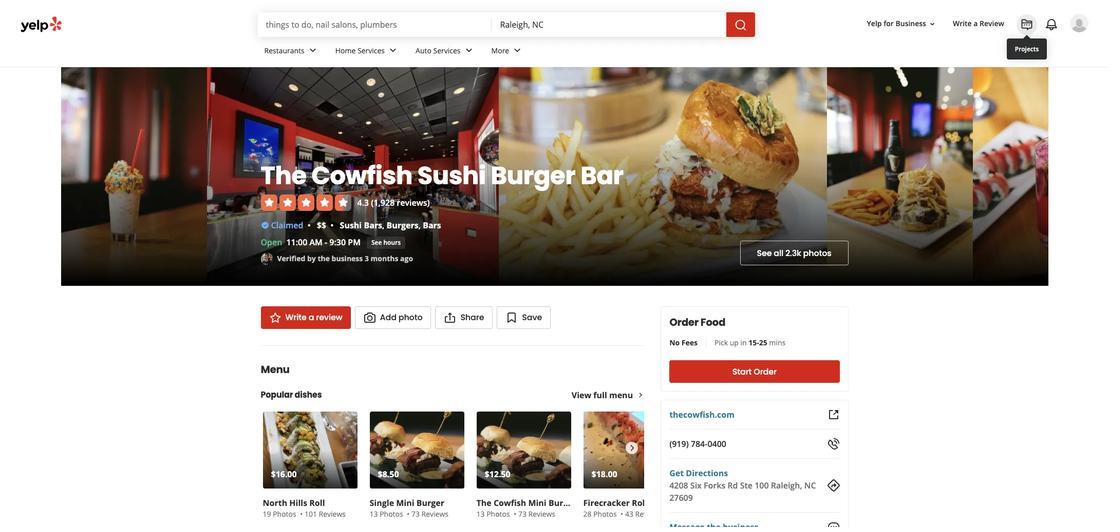 Task type: vqa. For each thing, say whether or not it's contained in the screenshot.


Task type: locate. For each thing, give the bounding box(es) containing it.
16 chevron down v2 image
[[929, 20, 937, 28]]

photos down single
[[380, 510, 403, 520]]

14 chevron right outline image
[[637, 392, 645, 399]]

, up see hours
[[382, 220, 385, 231]]

projects
[[1015, 45, 1039, 53]]

home services link
[[327, 37, 408, 67]]

the for the cowfish mini burgers 13 photos
[[477, 498, 492, 509]]

$12.50
[[485, 469, 511, 481]]

0 horizontal spatial 13
[[370, 510, 378, 520]]

2 24 chevron down v2 image from the left
[[463, 44, 475, 57]]

auto services link
[[408, 37, 483, 67]]

forks
[[704, 481, 726, 492]]

view
[[572, 390, 592, 401]]

mins
[[770, 338, 786, 348]]

1 reviews from the left
[[319, 510, 346, 520]]

1 13 from the left
[[370, 510, 378, 520]]

up
[[730, 338, 739, 348]]

1 vertical spatial sushi
[[340, 220, 362, 231]]

0 horizontal spatial mini
[[396, 498, 415, 509]]

1 vertical spatial a
[[309, 312, 314, 324]]

1 24 chevron down v2 image from the left
[[387, 44, 399, 57]]

verified
[[277, 254, 305, 263]]

1 horizontal spatial 73
[[519, 510, 527, 520]]

2 73 reviews from the left
[[519, 510, 556, 520]]

cowfish inside the cowfish mini burgers 13 photos
[[494, 498, 526, 509]]

73
[[412, 510, 420, 520], [519, 510, 527, 520]]

1 horizontal spatial mini
[[529, 498, 547, 509]]

the
[[261, 159, 307, 193], [477, 498, 492, 509]]

order food
[[670, 316, 726, 330]]

1 vertical spatial order
[[754, 366, 777, 378]]

thecowfish.com link
[[670, 410, 735, 421]]

mini
[[396, 498, 415, 509], [529, 498, 547, 509]]

0 vertical spatial see
[[372, 238, 382, 247]]

write right 24 star v2 icon
[[286, 312, 307, 324]]

24 chevron down v2 image for more
[[512, 44, 524, 57]]

24 chevron down v2 image inside home services link
[[387, 44, 399, 57]]

1 photos from the left
[[273, 510, 296, 520]]

write for write a review
[[286, 312, 307, 324]]

more
[[492, 46, 509, 55]]

save button
[[497, 307, 551, 329]]

Near text field
[[500, 19, 718, 30]]

3 reviews from the left
[[529, 510, 556, 520]]

1 73 from the left
[[412, 510, 420, 520]]

yelp for business
[[867, 19, 927, 29]]

a left review on the right
[[974, 19, 978, 29]]

$8.50
[[378, 469, 399, 481]]

2 roll from the left
[[632, 498, 648, 509]]

1 vertical spatial write
[[286, 312, 307, 324]]

the up 4.3 star rating "image"
[[261, 159, 307, 193]]

cowfish for mini
[[494, 498, 526, 509]]

1 none field from the left
[[266, 19, 484, 30]]

0 horizontal spatial order
[[670, 316, 699, 330]]

photos down $12.50
[[487, 510, 510, 520]]

1 vertical spatial the
[[477, 498, 492, 509]]

0 horizontal spatial cowfish
[[312, 159, 413, 193]]

0 horizontal spatial 73 reviews
[[412, 510, 449, 520]]

start order
[[733, 366, 777, 378]]

order up no fees at the bottom right of page
[[670, 316, 699, 330]]

3 24 chevron down v2 image from the left
[[512, 44, 524, 57]]

photos down north
[[273, 510, 296, 520]]

order
[[670, 316, 699, 330], [754, 366, 777, 378]]

24 chevron down v2 image
[[387, 44, 399, 57], [463, 44, 475, 57], [512, 44, 524, 57]]

24 message v2 image
[[828, 522, 840, 528]]

$18.00
[[592, 469, 618, 481]]

restaurants link
[[256, 37, 327, 67]]

1 horizontal spatial services
[[434, 46, 461, 55]]

2 73 from the left
[[519, 510, 527, 520]]

firecracker roll image
[[584, 412, 678, 489]]

reviews for cowfish
[[529, 510, 556, 520]]

2 horizontal spatial 24 chevron down v2 image
[[512, 44, 524, 57]]

1 horizontal spatial a
[[974, 19, 978, 29]]

photos inside the cowfish mini burgers 13 photos
[[487, 510, 510, 520]]

get
[[670, 468, 684, 480]]

the
[[318, 254, 330, 263]]

north hills roll 19 photos
[[263, 498, 325, 520]]

27609
[[670, 493, 693, 504]]

menu
[[610, 390, 633, 401]]

popular
[[261, 390, 293, 401]]

single
[[370, 498, 394, 509]]

business
[[332, 254, 363, 263]]

0 vertical spatial order
[[670, 316, 699, 330]]

nc
[[805, 481, 816, 492]]

1 horizontal spatial see
[[757, 247, 772, 259]]

1 horizontal spatial order
[[754, 366, 777, 378]]

24 chevron down v2 image inside auto services 'link'
[[463, 44, 475, 57]]

24 chevron down v2 image right the 'auto services'
[[463, 44, 475, 57]]

43
[[625, 510, 634, 520]]

4.3 star rating image
[[261, 195, 351, 211]]

4 reviews from the left
[[636, 510, 663, 520]]

1 roll from the left
[[310, 498, 325, 509]]

dishes
[[295, 390, 322, 401]]

0 horizontal spatial write
[[286, 312, 307, 324]]

9:30
[[330, 237, 346, 248]]

0 horizontal spatial none field
[[266, 19, 484, 30]]

see hours
[[372, 238, 401, 247]]

write inside user actions element
[[953, 19, 972, 29]]

auto
[[416, 46, 432, 55]]

24 chevron down v2 image for auto services
[[463, 44, 475, 57]]

a for review
[[974, 19, 978, 29]]

photos inside firecracker roll 28 photos
[[594, 510, 617, 520]]

0 vertical spatial a
[[974, 19, 978, 29]]

0 horizontal spatial roll
[[310, 498, 325, 509]]

2 none field from the left
[[500, 19, 718, 30]]

roll
[[310, 498, 325, 509], [632, 498, 648, 509]]

photos inside north hills roll 19 photos
[[273, 510, 296, 520]]

in
[[741, 338, 747, 348]]

see left all
[[757, 247, 772, 259]]

0 horizontal spatial burger
[[417, 498, 445, 509]]

next image
[[627, 443, 638, 455]]

0 vertical spatial cowfish
[[312, 159, 413, 193]]

1 horizontal spatial bars
[[423, 220, 441, 231]]

photos
[[273, 510, 296, 520], [380, 510, 403, 520], [487, 510, 510, 520], [594, 510, 617, 520]]

write a review link
[[949, 15, 1009, 33]]

photo of the cowfish sushi burger bar - raleigh, nc, us. lobby image
[[207, 67, 499, 286]]

get directions link
[[670, 468, 728, 480]]

2 13 from the left
[[477, 510, 485, 520]]

1 horizontal spatial burgers
[[549, 498, 581, 509]]

1 horizontal spatial roll
[[632, 498, 648, 509]]

0 horizontal spatial bars
[[364, 220, 382, 231]]

raleigh,
[[771, 481, 803, 492]]

write left review on the right
[[953, 19, 972, 29]]

burgers left firecracker
[[549, 498, 581, 509]]

start
[[733, 366, 752, 378]]

24 save outline v2 image
[[506, 312, 518, 324]]

roll up 101
[[310, 498, 325, 509]]

1 horizontal spatial none field
[[500, 19, 718, 30]]

2 reviews from the left
[[422, 510, 449, 520]]

sushi bars link
[[340, 220, 382, 231]]

full
[[594, 390, 607, 401]]

photos down firecracker
[[594, 510, 617, 520]]

0 horizontal spatial services
[[358, 46, 385, 55]]

0 horizontal spatial see
[[372, 238, 382, 247]]

more link
[[483, 37, 532, 67]]

-
[[325, 237, 327, 248]]

see left the hours on the left top of the page
[[372, 238, 382, 247]]

1 services from the left
[[358, 46, 385, 55]]

previous image
[[267, 443, 278, 455]]

burger
[[491, 159, 576, 193], [417, 498, 445, 509]]

73 reviews
[[412, 510, 449, 520], [519, 510, 556, 520]]

1 horizontal spatial the
[[477, 498, 492, 509]]

73 reviews for mini
[[519, 510, 556, 520]]

24 chevron down v2 image inside more link
[[512, 44, 524, 57]]

0 vertical spatial burgers
[[387, 220, 419, 231]]

24 external link v2 image
[[828, 409, 840, 421]]

2 bars from the left
[[423, 220, 441, 231]]

0 horizontal spatial the
[[261, 159, 307, 193]]

73 reviews for burger
[[412, 510, 449, 520]]

0 horizontal spatial burgers
[[387, 220, 419, 231]]

user actions element
[[859, 13, 1103, 76]]

1 mini from the left
[[396, 498, 415, 509]]

24 phone v2 image
[[828, 438, 840, 451]]

0 vertical spatial burger
[[491, 159, 576, 193]]

13 inside the cowfish mini burgers 13 photos
[[477, 510, 485, 520]]

services inside 'link'
[[434, 46, 461, 55]]

order right start at the right bottom of the page
[[754, 366, 777, 378]]

None field
[[266, 19, 484, 30], [500, 19, 718, 30]]

burgers inside the cowfish mini burgers 13 photos
[[549, 498, 581, 509]]

24 chevron down v2 image right the more
[[512, 44, 524, 57]]

sushi up reviews)
[[418, 159, 486, 193]]

for
[[884, 19, 894, 29]]

write a review
[[953, 19, 1005, 29]]

sushi
[[418, 159, 486, 193], [340, 220, 362, 231]]

cowfish up "4.3"
[[312, 159, 413, 193]]

13 down single
[[370, 510, 378, 520]]

1 horizontal spatial sushi
[[418, 159, 486, 193]]

24 camera v2 image
[[364, 312, 376, 324]]

services right home
[[358, 46, 385, 55]]

24 directions v2 image
[[828, 480, 840, 492]]

a left review
[[309, 312, 314, 324]]

1 horizontal spatial 13
[[477, 510, 485, 520]]

0 vertical spatial write
[[953, 19, 972, 29]]

auto services
[[416, 46, 461, 55]]

mini inside the cowfish mini burgers 13 photos
[[529, 498, 547, 509]]

1 horizontal spatial 24 chevron down v2 image
[[463, 44, 475, 57]]

1 vertical spatial burger
[[417, 498, 445, 509]]

1 vertical spatial burgers
[[549, 498, 581, 509]]

0 horizontal spatial ,
[[382, 220, 385, 231]]

13 down $12.50
[[477, 510, 485, 520]]

roll up 43 reviews at the bottom right of page
[[632, 498, 648, 509]]

1 horizontal spatial cowfish
[[494, 498, 526, 509]]

13
[[370, 510, 378, 520], [477, 510, 485, 520]]

ago
[[400, 254, 413, 263]]

0 horizontal spatial 24 chevron down v2 image
[[387, 44, 399, 57]]

bars link
[[423, 220, 441, 231]]

burger inside single mini burger 13 photos
[[417, 498, 445, 509]]

1 horizontal spatial ,
[[419, 220, 421, 231]]

none field find
[[266, 19, 484, 30]]

2 mini from the left
[[529, 498, 547, 509]]

1 horizontal spatial burger
[[491, 159, 576, 193]]

see for see all 2.3k photos
[[757, 247, 772, 259]]

1 horizontal spatial 73 reviews
[[519, 510, 556, 520]]

24 share v2 image
[[444, 312, 457, 324]]

the cowfish sushi burger bar
[[261, 159, 624, 193]]

None search field
[[258, 12, 757, 37]]

sushi up pm
[[340, 220, 362, 231]]

3 photos from the left
[[487, 510, 510, 520]]

0 horizontal spatial a
[[309, 312, 314, 324]]

0 vertical spatial the
[[261, 159, 307, 193]]

2 photos from the left
[[380, 510, 403, 520]]

,
[[382, 220, 385, 231], [419, 220, 421, 231]]

1 vertical spatial cowfish
[[494, 498, 526, 509]]

see all 2.3k photos
[[757, 247, 832, 259]]

the inside the cowfish mini burgers 13 photos
[[477, 498, 492, 509]]

24 chevron down v2 image left auto
[[387, 44, 399, 57]]

1 horizontal spatial write
[[953, 19, 972, 29]]

, left the bars link
[[419, 220, 421, 231]]

the for the cowfish sushi burger bar
[[261, 159, 307, 193]]

2 services from the left
[[434, 46, 461, 55]]

bars up see hours
[[364, 220, 382, 231]]

home
[[335, 46, 356, 55]]

ste
[[740, 481, 753, 492]]

1 73 reviews from the left
[[412, 510, 449, 520]]

the down $12.50
[[477, 498, 492, 509]]

the cowfish mini burgers image
[[477, 412, 571, 489]]

4 photos from the left
[[594, 510, 617, 520]]

1 vertical spatial see
[[757, 247, 772, 259]]

784-
[[691, 439, 708, 450]]

cowfish down $12.50
[[494, 498, 526, 509]]

write a review
[[286, 312, 343, 324]]

0 horizontal spatial 73
[[412, 510, 420, 520]]

review
[[316, 312, 343, 324]]

burgers up the hours on the left top of the page
[[387, 220, 419, 231]]

bars down reviews)
[[423, 220, 441, 231]]

write
[[953, 19, 972, 29], [286, 312, 307, 324]]

roll inside north hills roll 19 photos
[[310, 498, 325, 509]]

services right auto
[[434, 46, 461, 55]]



Task type: describe. For each thing, give the bounding box(es) containing it.
bar
[[581, 159, 624, 193]]

2.3k
[[786, 247, 802, 259]]

photo of the cowfish sushi burger bar - raleigh, nc, us. the stout burger image
[[827, 67, 973, 286]]

reviews for mini
[[422, 510, 449, 520]]

pick up in 15-25 mins
[[715, 338, 786, 348]]

roll inside firecracker roll 28 photos
[[632, 498, 648, 509]]

north hills roll image
[[263, 412, 357, 489]]

19
[[263, 510, 271, 520]]

photo of the cowfish sushi burger bar - raleigh, nc, us. the not-from-buffalo chicken sandwich image
[[499, 67, 827, 286]]

4208
[[670, 481, 689, 492]]

3
[[365, 254, 369, 263]]

0 vertical spatial sushi
[[418, 159, 486, 193]]

pm
[[348, 237, 361, 248]]

100
[[755, 481, 769, 492]]

101 reviews
[[305, 510, 346, 520]]

add
[[380, 312, 397, 324]]

(919) 784-0400
[[670, 439, 727, 450]]

see for see hours
[[372, 238, 382, 247]]

add photo link
[[355, 307, 431, 329]]

view full menu link
[[572, 390, 645, 401]]

0 horizontal spatial sushi
[[340, 220, 362, 231]]

no fees
[[670, 338, 698, 348]]

2 , from the left
[[419, 220, 421, 231]]

north
[[263, 498, 287, 509]]

1 bars from the left
[[364, 220, 382, 231]]

hours
[[384, 238, 401, 247]]

six
[[691, 481, 702, 492]]

am
[[310, 237, 323, 248]]

4.3
[[357, 197, 369, 209]]

cowfish for sushi
[[312, 159, 413, 193]]

open
[[261, 237, 282, 248]]

(919)
[[670, 439, 689, 450]]

$$
[[317, 220, 326, 231]]

view full menu
[[572, 390, 633, 401]]

by
[[307, 254, 316, 263]]

rd
[[728, 481, 738, 492]]

notifications image
[[1046, 19, 1058, 31]]

open 11:00 am - 9:30 pm
[[261, 237, 361, 248]]

home services
[[335, 46, 385, 55]]

reviews)
[[397, 197, 430, 209]]

menu element
[[244, 346, 680, 528]]

all
[[774, 247, 784, 259]]

hills
[[290, 498, 307, 509]]

24 star v2 image
[[269, 312, 281, 324]]

order inside "button"
[[754, 366, 777, 378]]

services for auto services
[[434, 46, 461, 55]]

see all 2.3k photos link
[[740, 241, 849, 266]]

start order button
[[670, 361, 840, 383]]

101
[[305, 510, 317, 520]]

photo of the cowfish sushi burger bar - raleigh, nc, us. the chun-li image
[[973, 67, 1110, 286]]

photo of the cowfish sushi burger bar - raleigh, nc, us. bedrock blast image
[[61, 67, 207, 286]]

11:00
[[287, 237, 308, 248]]

none field near
[[500, 19, 718, 30]]

popular dishes
[[261, 390, 322, 401]]

a for review
[[309, 312, 314, 324]]

25
[[759, 338, 768, 348]]

photos inside single mini burger 13 photos
[[380, 510, 403, 520]]

photos
[[804, 247, 832, 259]]

verified by the business 3 months ago
[[277, 254, 413, 263]]

write for write a review
[[953, 19, 972, 29]]

24 chevron down v2 image
[[307, 44, 319, 57]]

73 for mini
[[412, 510, 420, 520]]

Find text field
[[266, 19, 484, 30]]

$16.00
[[271, 469, 297, 481]]

burgers for mini
[[549, 498, 581, 509]]

1 , from the left
[[382, 220, 385, 231]]

get directions 4208 six forks rd ste 100 raleigh, nc 27609
[[670, 468, 816, 504]]

search image
[[735, 19, 747, 31]]

review
[[980, 19, 1005, 29]]

single mini burger 13 photos
[[370, 498, 445, 520]]

share button
[[436, 307, 493, 329]]

73 for cowfish
[[519, 510, 527, 520]]

24 chevron down v2 image for home services
[[387, 44, 399, 57]]

projects image
[[1021, 19, 1034, 31]]

save
[[522, 312, 542, 324]]

mini inside single mini burger 13 photos
[[396, 498, 415, 509]]

burgers for ,
[[387, 220, 419, 231]]

thecowfish.com
[[670, 410, 735, 421]]

photo
[[399, 312, 423, 324]]

yelp
[[867, 19, 882, 29]]

pick
[[715, 338, 728, 348]]

15-
[[749, 338, 760, 348]]

reviews for roll
[[636, 510, 663, 520]]

directions
[[686, 468, 728, 480]]

single mini burger image
[[370, 412, 464, 489]]

business
[[896, 19, 927, 29]]

write a review link
[[261, 307, 351, 329]]

fees
[[682, 338, 698, 348]]

no
[[670, 338, 680, 348]]

business categories element
[[256, 37, 1089, 67]]

see hours link
[[367, 237, 406, 249]]

16 claim filled v2 image
[[261, 222, 269, 230]]

burgers link
[[387, 220, 419, 231]]

13 inside single mini burger 13 photos
[[370, 510, 378, 520]]

months
[[371, 254, 399, 263]]

sushi bars , burgers , bars
[[340, 220, 441, 231]]

services for home services
[[358, 46, 385, 55]]

greg r. image
[[1071, 14, 1089, 32]]

reviews for hills
[[319, 510, 346, 520]]

restaurants
[[264, 46, 305, 55]]

43 reviews
[[625, 510, 663, 520]]

food
[[701, 316, 726, 330]]

4.3 (1,928 reviews)
[[357, 197, 430, 209]]

the cowfish mini burgers 13 photos
[[477, 498, 581, 520]]



